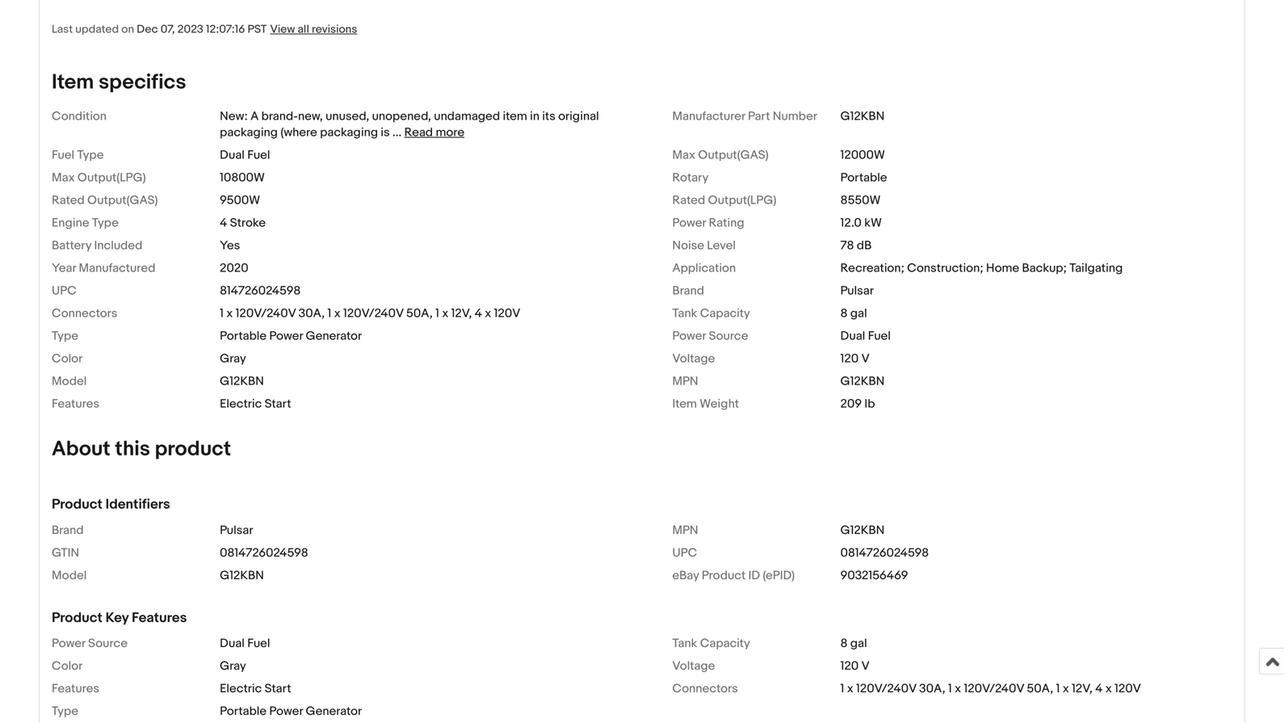 Task type: locate. For each thing, give the bounding box(es) containing it.
source
[[709, 329, 749, 343], [88, 636, 128, 651]]

0 vertical spatial 1 x 120v/240v 30a, 1 x 120v/240v 50a, 1 x 12v, 4 x 120v
[[220, 306, 521, 321]]

1 vertical spatial v
[[862, 659, 870, 673]]

0 vertical spatial item
[[52, 70, 94, 95]]

type
[[77, 148, 104, 163], [92, 216, 119, 230], [52, 329, 78, 343], [52, 704, 78, 719]]

12v,
[[451, 306, 472, 321], [1072, 681, 1093, 696]]

2 tank from the top
[[673, 636, 698, 651]]

item left weight
[[673, 397, 697, 411]]

2 vertical spatial product
[[52, 609, 102, 626]]

8 gal down 9032156469
[[841, 636, 867, 651]]

0 horizontal spatial output(lpg)
[[77, 171, 146, 185]]

12:07:16
[[206, 23, 245, 36]]

0 vertical spatial portable power generator
[[220, 329, 362, 343]]

0 vertical spatial 30a,
[[299, 306, 325, 321]]

1 horizontal spatial 30a,
[[919, 681, 946, 696]]

tank capacity
[[673, 306, 750, 321], [673, 636, 750, 651]]

1 vertical spatial portable power generator
[[220, 704, 362, 719]]

1 horizontal spatial rated
[[673, 193, 706, 208]]

1 electric start from the top
[[220, 397, 291, 411]]

rated up engine
[[52, 193, 85, 208]]

1 portable power generator from the top
[[220, 329, 362, 343]]

0 vertical spatial 120
[[841, 352, 859, 366]]

model
[[52, 374, 87, 389], [52, 568, 87, 583]]

0 vertical spatial output(lpg)
[[77, 171, 146, 185]]

key
[[106, 609, 129, 626]]

this
[[115, 437, 150, 462]]

8 down "recreation;"
[[841, 306, 848, 321]]

manufacturer part number
[[673, 109, 818, 124]]

1 capacity from the top
[[700, 306, 750, 321]]

portable power generator
[[220, 329, 362, 343], [220, 704, 362, 719]]

output(gas) for max output(gas)
[[698, 148, 769, 163]]

1 vertical spatial electric
[[220, 681, 262, 696]]

in
[[530, 109, 540, 124]]

g12kbn for condition
[[841, 109, 885, 124]]

capacity for dual fuel
[[700, 636, 750, 651]]

1 vertical spatial gal
[[851, 636, 867, 651]]

dual for max output(gas)
[[220, 148, 245, 163]]

0 vertical spatial 50a,
[[406, 306, 433, 321]]

0 vertical spatial start
[[265, 397, 291, 411]]

2 horizontal spatial 4
[[1096, 681, 1103, 696]]

1 horizontal spatial pulsar
[[841, 284, 874, 298]]

1 mpn from the top
[[673, 374, 698, 389]]

8 gal for 1 x 120v/240v 30a, 1 x 120v/240v 50a, 1 x 12v, 4 x 120v
[[841, 306, 867, 321]]

tank capacity down ebay product id (epid)
[[673, 636, 750, 651]]

1 vertical spatial 1 x 120v/240v 30a, 1 x 120v/240v 50a, 1 x 12v, 4 x 120v
[[841, 681, 1141, 696]]

0 vertical spatial 8
[[841, 306, 848, 321]]

power source down key
[[52, 636, 128, 651]]

id
[[749, 568, 760, 583]]

2 portable power generator from the top
[[220, 704, 362, 719]]

0 horizontal spatial rated
[[52, 193, 85, 208]]

view
[[270, 23, 295, 36]]

power source up item weight
[[673, 329, 749, 343]]

1
[[220, 306, 224, 321], [328, 306, 332, 321], [436, 306, 439, 321], [841, 681, 845, 696], [948, 681, 952, 696], [1056, 681, 1060, 696]]

0 vertical spatial 12v,
[[451, 306, 472, 321]]

db
[[857, 238, 872, 253]]

0 vertical spatial 8 gal
[[841, 306, 867, 321]]

0 vertical spatial dual fuel
[[220, 148, 270, 163]]

yes
[[220, 238, 240, 253]]

unopened,
[[372, 109, 431, 124]]

0 horizontal spatial item
[[52, 70, 94, 95]]

0 vertical spatial v
[[862, 352, 870, 366]]

1 vertical spatial connectors
[[673, 681, 738, 696]]

1 8 from the top
[[841, 306, 848, 321]]

output(lpg) up the rated output(gas)
[[77, 171, 146, 185]]

8 gal down "recreation;"
[[841, 306, 867, 321]]

1 horizontal spatial 12v,
[[1072, 681, 1093, 696]]

0 horizontal spatial 0814726024598
[[220, 546, 308, 560]]

fuel
[[52, 148, 74, 163], [247, 148, 270, 163], [868, 329, 891, 343], [247, 636, 270, 651]]

about
[[52, 437, 110, 462]]

1 vertical spatial upc
[[673, 546, 697, 560]]

10800w
[[220, 171, 265, 185]]

1 vertical spatial voltage
[[673, 659, 715, 673]]

tailgating
[[1070, 261, 1123, 276]]

view all revisions link
[[267, 22, 357, 36]]

2 rated from the left
[[673, 193, 706, 208]]

8 gal
[[841, 306, 867, 321], [841, 636, 867, 651]]

voltage
[[673, 352, 715, 366], [673, 659, 715, 673]]

1 horizontal spatial max
[[673, 148, 696, 163]]

product left id
[[702, 568, 746, 583]]

1 horizontal spatial item
[[673, 397, 697, 411]]

source up weight
[[709, 329, 749, 343]]

portable
[[841, 171, 887, 185], [220, 329, 267, 343], [220, 704, 267, 719]]

4
[[220, 216, 227, 230], [475, 306, 482, 321], [1096, 681, 1103, 696]]

1 vertical spatial 8 gal
[[841, 636, 867, 651]]

1 x 120v/240v 30a, 1 x 120v/240v 50a, 1 x 12v, 4 x 120v
[[220, 306, 521, 321], [841, 681, 1141, 696]]

is
[[381, 125, 390, 140]]

2 capacity from the top
[[700, 636, 750, 651]]

1 vertical spatial gray
[[220, 659, 246, 673]]

0 vertical spatial upc
[[52, 284, 77, 298]]

1 horizontal spatial packaging
[[320, 125, 378, 140]]

item specifics
[[52, 70, 186, 95]]

0 vertical spatial brand
[[673, 284, 705, 298]]

0 vertical spatial 4
[[220, 216, 227, 230]]

0 vertical spatial pulsar
[[841, 284, 874, 298]]

2 120 from the top
[[841, 659, 859, 673]]

8
[[841, 306, 848, 321], [841, 636, 848, 651]]

rated
[[52, 193, 85, 208], [673, 193, 706, 208]]

electric
[[220, 397, 262, 411], [220, 681, 262, 696]]

4 stroke
[[220, 216, 266, 230]]

battery included
[[52, 238, 143, 253]]

features for item weight
[[52, 397, 99, 411]]

brand up the gtin
[[52, 523, 84, 538]]

upc for 814726024598
[[52, 284, 77, 298]]

last
[[52, 23, 73, 36]]

1 horizontal spatial brand
[[673, 284, 705, 298]]

rating
[[709, 216, 745, 230]]

capacity
[[700, 306, 750, 321], [700, 636, 750, 651]]

product identifiers
[[52, 496, 170, 513]]

0 horizontal spatial pulsar
[[220, 523, 253, 538]]

120 v
[[841, 352, 870, 366], [841, 659, 870, 673]]

dual fuel
[[220, 148, 270, 163], [841, 329, 891, 343], [220, 636, 270, 651]]

x
[[226, 306, 233, 321], [334, 306, 341, 321], [442, 306, 449, 321], [485, 306, 491, 321], [847, 681, 854, 696], [955, 681, 961, 696], [1063, 681, 1069, 696], [1106, 681, 1112, 696]]

2 packaging from the left
[[320, 125, 378, 140]]

8 down 9032156469
[[841, 636, 848, 651]]

product up the gtin
[[52, 496, 102, 513]]

0 vertical spatial features
[[52, 397, 99, 411]]

2 0814726024598 from the left
[[841, 546, 929, 560]]

2 tank capacity from the top
[[673, 636, 750, 651]]

brand down the application
[[673, 284, 705, 298]]

output(gas) down manufacturer part number
[[698, 148, 769, 163]]

0 horizontal spatial 12v,
[[451, 306, 472, 321]]

2 start from the top
[[265, 681, 291, 696]]

backup;
[[1022, 261, 1067, 276]]

2 vertical spatial dual fuel
[[220, 636, 270, 651]]

0 horizontal spatial max
[[52, 171, 75, 185]]

0 vertical spatial dual
[[220, 148, 245, 163]]

capacity down the application
[[700, 306, 750, 321]]

capacity down ebay product id (epid)
[[700, 636, 750, 651]]

mpn up item weight
[[673, 374, 698, 389]]

1 tank from the top
[[673, 306, 698, 321]]

brand-
[[261, 109, 298, 124]]

2 electric start from the top
[[220, 681, 291, 696]]

max output(gas)
[[673, 148, 769, 163]]

source down key
[[88, 636, 128, 651]]

1 vertical spatial start
[[265, 681, 291, 696]]

product left key
[[52, 609, 102, 626]]

dual for tank capacity
[[220, 636, 245, 651]]

features
[[52, 397, 99, 411], [132, 609, 187, 626], [52, 681, 99, 696]]

1 model from the top
[[52, 374, 87, 389]]

read more
[[404, 125, 465, 140]]

2 electric from the top
[[220, 681, 262, 696]]

number
[[773, 109, 818, 124]]

1 vertical spatial output(gas)
[[87, 193, 158, 208]]

1 voltage from the top
[[673, 352, 715, 366]]

brand
[[673, 284, 705, 298], [52, 523, 84, 538]]

0 horizontal spatial 30a,
[[299, 306, 325, 321]]

0 vertical spatial gal
[[851, 306, 867, 321]]

0 vertical spatial mpn
[[673, 374, 698, 389]]

recreation; construction; home backup; tailgating
[[841, 261, 1123, 276]]

1 8 gal from the top
[[841, 306, 867, 321]]

rated for rated output(gas)
[[52, 193, 85, 208]]

gal down "recreation;"
[[851, 306, 867, 321]]

output(lpg) up the rating
[[708, 193, 777, 208]]

electric start
[[220, 397, 291, 411], [220, 681, 291, 696]]

model up about at left
[[52, 374, 87, 389]]

0 horizontal spatial upc
[[52, 284, 77, 298]]

fuel type
[[52, 148, 104, 163]]

engine type
[[52, 216, 119, 230]]

1 gal from the top
[[851, 306, 867, 321]]

lb
[[865, 397, 875, 411]]

0 vertical spatial electric
[[220, 397, 262, 411]]

2 model from the top
[[52, 568, 87, 583]]

max up rotary
[[673, 148, 696, 163]]

tank for 1 x 120v/240v 30a, 1 x 120v/240v 50a, 1 x 12v, 4 x 120v
[[673, 306, 698, 321]]

(where
[[281, 125, 317, 140]]

product
[[52, 496, 102, 513], [702, 568, 746, 583], [52, 609, 102, 626]]

2 vertical spatial 4
[[1096, 681, 1103, 696]]

1 vertical spatial brand
[[52, 523, 84, 538]]

mpn up ebay
[[673, 523, 698, 538]]

application
[[673, 261, 736, 276]]

packaging down a
[[220, 125, 278, 140]]

0814726024598
[[220, 546, 308, 560], [841, 546, 929, 560]]

2 8 from the top
[[841, 636, 848, 651]]

1 0814726024598 from the left
[[220, 546, 308, 560]]

1 horizontal spatial output(gas)
[[698, 148, 769, 163]]

all
[[298, 23, 309, 36]]

tank for dual fuel
[[673, 636, 698, 651]]

0 vertical spatial model
[[52, 374, 87, 389]]

noise level
[[673, 238, 736, 253]]

1 vertical spatial item
[[673, 397, 697, 411]]

dual
[[220, 148, 245, 163], [841, 329, 866, 343], [220, 636, 245, 651]]

1 vertical spatial tank capacity
[[673, 636, 750, 651]]

1 packaging from the left
[[220, 125, 278, 140]]

item
[[52, 70, 94, 95], [673, 397, 697, 411]]

1 electric from the top
[[220, 397, 262, 411]]

1 vertical spatial features
[[132, 609, 187, 626]]

gray
[[220, 352, 246, 366], [220, 659, 246, 673]]

upc down year
[[52, 284, 77, 298]]

2 generator from the top
[[306, 704, 362, 719]]

8 for dual fuel
[[841, 636, 848, 651]]

2 vertical spatial features
[[52, 681, 99, 696]]

mpn for g12kbn
[[673, 374, 698, 389]]

tank
[[673, 306, 698, 321], [673, 636, 698, 651]]

item for item weight
[[673, 397, 697, 411]]

gal down 9032156469
[[851, 636, 867, 651]]

1 vertical spatial 50a,
[[1027, 681, 1054, 696]]

item up condition on the left top of the page
[[52, 70, 94, 95]]

1 vertical spatial color
[[52, 659, 83, 673]]

1 horizontal spatial 120v
[[1115, 681, 1141, 696]]

1 horizontal spatial upc
[[673, 546, 697, 560]]

0 vertical spatial source
[[709, 329, 749, 343]]

mpn for pulsar
[[673, 523, 698, 538]]

1 vertical spatial 12v,
[[1072, 681, 1093, 696]]

model down the gtin
[[52, 568, 87, 583]]

1 vertical spatial 120v
[[1115, 681, 1141, 696]]

0 vertical spatial max
[[673, 148, 696, 163]]

packaging
[[220, 125, 278, 140], [320, 125, 378, 140]]

1 120 v from the top
[[841, 352, 870, 366]]

dual fuel for tank capacity
[[220, 636, 270, 651]]

packaging down unused,
[[320, 125, 378, 140]]

max down fuel type
[[52, 171, 75, 185]]

1 vertical spatial generator
[[306, 704, 362, 719]]

0 vertical spatial color
[[52, 352, 83, 366]]

v
[[862, 352, 870, 366], [862, 659, 870, 673]]

engine
[[52, 216, 89, 230]]

generator
[[306, 329, 362, 343], [306, 704, 362, 719]]

1 vertical spatial output(lpg)
[[708, 193, 777, 208]]

noise
[[673, 238, 704, 253]]

1 vertical spatial mpn
[[673, 523, 698, 538]]

1 start from the top
[[265, 397, 291, 411]]

read more button
[[404, 125, 465, 140]]

1 vertical spatial capacity
[[700, 636, 750, 651]]

output(lpg)
[[77, 171, 146, 185], [708, 193, 777, 208]]

output(lpg) for max output(lpg)
[[77, 171, 146, 185]]

output(gas) down max output(lpg)
[[87, 193, 158, 208]]

1 rated from the left
[[52, 193, 85, 208]]

0 horizontal spatial output(gas)
[[87, 193, 158, 208]]

1 vertical spatial 8
[[841, 636, 848, 651]]

gal for 1 x 120v/240v 30a, 1 x 120v/240v 50a, 1 x 12v, 4 x 120v
[[851, 306, 867, 321]]

9500w
[[220, 193, 260, 208]]

rated down rotary
[[673, 193, 706, 208]]

1 tank capacity from the top
[[673, 306, 750, 321]]

1 vertical spatial dual
[[841, 329, 866, 343]]

120
[[841, 352, 859, 366], [841, 659, 859, 673]]

ebay product id (epid)
[[673, 568, 795, 583]]

0 vertical spatial 120v
[[494, 306, 521, 321]]

1 vertical spatial pulsar
[[220, 523, 253, 538]]

tank down ebay
[[673, 636, 698, 651]]

9032156469
[[841, 568, 908, 583]]

2 gal from the top
[[851, 636, 867, 651]]

2 mpn from the top
[[673, 523, 698, 538]]

2 8 gal from the top
[[841, 636, 867, 651]]

0 horizontal spatial connectors
[[52, 306, 117, 321]]

max
[[673, 148, 696, 163], [52, 171, 75, 185]]

0 vertical spatial product
[[52, 496, 102, 513]]

0 horizontal spatial packaging
[[220, 125, 278, 140]]

2 gray from the top
[[220, 659, 246, 673]]

upc up ebay
[[673, 546, 697, 560]]

0 vertical spatial capacity
[[700, 306, 750, 321]]

30a,
[[299, 306, 325, 321], [919, 681, 946, 696]]

0 vertical spatial voltage
[[673, 352, 715, 366]]

1 vertical spatial 120
[[841, 659, 859, 673]]

2 120 v from the top
[[841, 659, 870, 673]]

1 vertical spatial power source
[[52, 636, 128, 651]]

product for product identifiers
[[52, 496, 102, 513]]

tank down the application
[[673, 306, 698, 321]]

1 vertical spatial 120 v
[[841, 659, 870, 673]]

dual fuel for max output(gas)
[[220, 148, 270, 163]]

tank capacity down the application
[[673, 306, 750, 321]]

g12kbn for brand
[[841, 523, 885, 538]]



Task type: describe. For each thing, give the bounding box(es) containing it.
output(lpg) for rated output(lpg)
[[708, 193, 777, 208]]

1 horizontal spatial 1 x 120v/240v 30a, 1 x 120v/240v 50a, 1 x 12v, 4 x 120v
[[841, 681, 1141, 696]]

0 horizontal spatial 50a,
[[406, 306, 433, 321]]

original
[[558, 109, 599, 124]]

manufacturer
[[673, 109, 745, 124]]

1 gray from the top
[[220, 352, 246, 366]]

12.0
[[841, 216, 862, 230]]

0 horizontal spatial 4
[[220, 216, 227, 230]]

0814726024598 for gtin
[[220, 546, 308, 560]]

more
[[436, 125, 465, 140]]

0 horizontal spatial 120v
[[494, 306, 521, 321]]

tank capacity for dual fuel
[[673, 636, 750, 651]]

kw
[[865, 216, 882, 230]]

2023
[[177, 23, 203, 36]]

undamaged
[[434, 109, 500, 124]]

(epid)
[[763, 568, 795, 583]]

on
[[121, 23, 134, 36]]

78
[[841, 238, 854, 253]]

upc for 0814726024598
[[673, 546, 697, 560]]

a
[[251, 109, 259, 124]]

1 v from the top
[[862, 352, 870, 366]]

power rating
[[673, 216, 745, 230]]

identifiers
[[106, 496, 170, 513]]

0 vertical spatial connectors
[[52, 306, 117, 321]]

product for product key features
[[52, 609, 102, 626]]

1 generator from the top
[[306, 329, 362, 343]]

capacity for 1 x 120v/240v 30a, 1 x 120v/240v 50a, 1 x 12v, 4 x 120v
[[700, 306, 750, 321]]

rated output(gas)
[[52, 193, 158, 208]]

electric start for connectors
[[220, 681, 291, 696]]

8 for 1 x 120v/240v 30a, 1 x 120v/240v 50a, 1 x 12v, 4 x 120v
[[841, 306, 848, 321]]

pst
[[248, 23, 267, 36]]

1 vertical spatial 30a,
[[919, 681, 946, 696]]

start for connectors
[[265, 681, 291, 696]]

level
[[707, 238, 736, 253]]

max for max output(lpg)
[[52, 171, 75, 185]]

model for ebay product id (epid)
[[52, 568, 87, 583]]

2020
[[220, 261, 249, 276]]

0 vertical spatial portable
[[841, 171, 887, 185]]

gtin
[[52, 546, 79, 560]]

electric for item weight
[[220, 397, 262, 411]]

1 vertical spatial portable
[[220, 329, 267, 343]]

gal for dual fuel
[[851, 636, 867, 651]]

8550w
[[841, 193, 881, 208]]

0 horizontal spatial 1 x 120v/240v 30a, 1 x 120v/240v 50a, 1 x 12v, 4 x 120v
[[220, 306, 521, 321]]

model for mpn
[[52, 374, 87, 389]]

2 color from the top
[[52, 659, 83, 673]]

1 horizontal spatial power source
[[673, 329, 749, 343]]

its
[[542, 109, 556, 124]]

1 horizontal spatial 50a,
[[1027, 681, 1054, 696]]

209
[[841, 397, 862, 411]]

814726024598
[[220, 284, 301, 298]]

1 vertical spatial source
[[88, 636, 128, 651]]

1 horizontal spatial 4
[[475, 306, 482, 321]]

battery
[[52, 238, 91, 253]]

part
[[748, 109, 770, 124]]

0814726024598 for upc
[[841, 546, 929, 560]]

year
[[52, 261, 76, 276]]

ebay
[[673, 568, 699, 583]]

1 horizontal spatial source
[[709, 329, 749, 343]]

07,
[[161, 23, 175, 36]]

new,
[[298, 109, 323, 124]]

unused,
[[326, 109, 369, 124]]

item for item specifics
[[52, 70, 94, 95]]

2 voltage from the top
[[673, 659, 715, 673]]

included
[[94, 238, 143, 253]]

home
[[986, 261, 1020, 276]]

209 lb
[[841, 397, 875, 411]]

about this product
[[52, 437, 231, 462]]

2 v from the top
[[862, 659, 870, 673]]

...
[[393, 125, 402, 140]]

revisions
[[312, 23, 357, 36]]

stroke
[[230, 216, 266, 230]]

condition
[[52, 109, 107, 124]]

g12kbn for model
[[841, 374, 885, 389]]

recreation;
[[841, 261, 905, 276]]

rated for rated output(lpg)
[[673, 193, 706, 208]]

dec
[[137, 23, 158, 36]]

1 120 from the top
[[841, 352, 859, 366]]

manufactured
[[79, 261, 156, 276]]

features for connectors
[[52, 681, 99, 696]]

item weight
[[673, 397, 739, 411]]

item
[[503, 109, 527, 124]]

2 vertical spatial portable
[[220, 704, 267, 719]]

1 color from the top
[[52, 352, 83, 366]]

0 horizontal spatial brand
[[52, 523, 84, 538]]

0 horizontal spatial power source
[[52, 636, 128, 651]]

1 vertical spatial dual fuel
[[841, 329, 891, 343]]

electric for connectors
[[220, 681, 262, 696]]

product
[[155, 437, 231, 462]]

8 gal for dual fuel
[[841, 636, 867, 651]]

specifics
[[99, 70, 186, 95]]

78 db
[[841, 238, 872, 253]]

12.0 kw
[[841, 216, 882, 230]]

max for max output(gas)
[[673, 148, 696, 163]]

product key features
[[52, 609, 187, 626]]

rotary
[[673, 171, 709, 185]]

12000w
[[841, 148, 885, 163]]

new: a brand-new, unused, unopened, undamaged item in its original packaging (where packaging is ...
[[220, 109, 599, 140]]

read
[[404, 125, 433, 140]]

1 vertical spatial product
[[702, 568, 746, 583]]

last updated on dec 07, 2023 12:07:16 pst view all revisions
[[52, 23, 357, 36]]

weight
[[700, 397, 739, 411]]

tank capacity for 1 x 120v/240v 30a, 1 x 120v/240v 50a, 1 x 12v, 4 x 120v
[[673, 306, 750, 321]]

electric start for item weight
[[220, 397, 291, 411]]

max output(lpg)
[[52, 171, 146, 185]]

rated output(lpg)
[[673, 193, 777, 208]]

new:
[[220, 109, 248, 124]]

construction;
[[907, 261, 984, 276]]

year manufactured
[[52, 261, 156, 276]]

start for item weight
[[265, 397, 291, 411]]

updated
[[75, 23, 119, 36]]

1 horizontal spatial connectors
[[673, 681, 738, 696]]

output(gas) for rated output(gas)
[[87, 193, 158, 208]]



Task type: vqa. For each thing, say whether or not it's contained in the screenshot.


